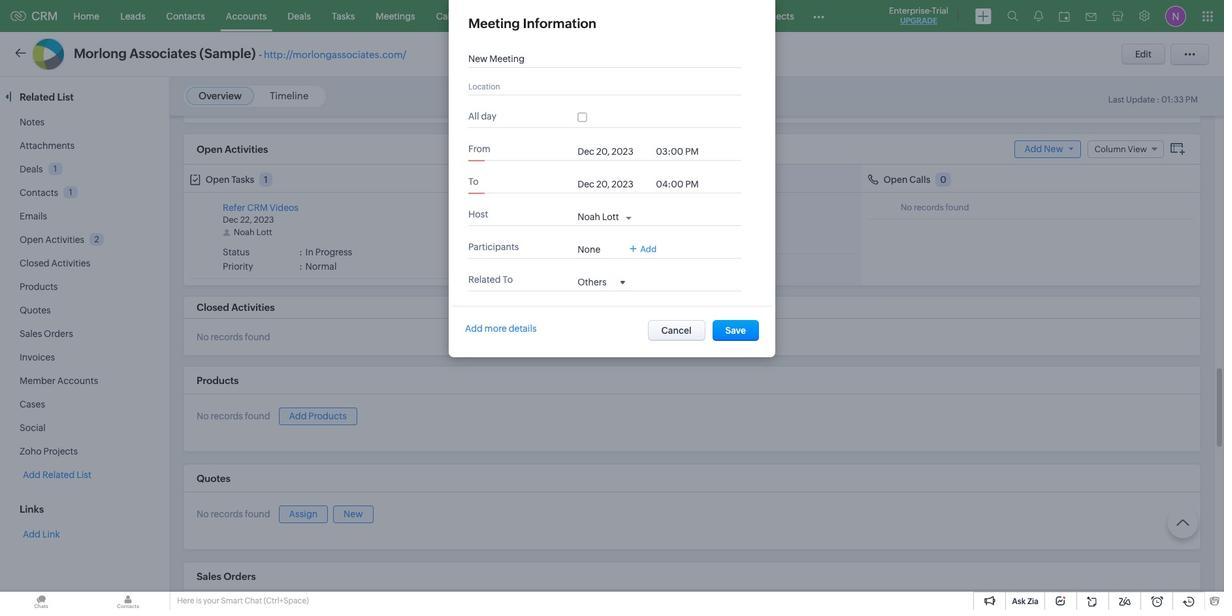 Task type: vqa. For each thing, say whether or not it's contained in the screenshot.
Automation dropdown button
no



Task type: describe. For each thing, give the bounding box(es) containing it.
add for add new
[[1025, 143, 1043, 154]]

: for : normal
[[299, 261, 302, 272]]

meetings link
[[366, 0, 426, 32]]

notes
[[20, 117, 45, 127]]

0 vertical spatial deals
[[288, 11, 311, 21]]

cases
[[20, 399, 45, 410]]

meeting
[[469, 16, 520, 31]]

related to
[[469, 275, 513, 285]]

1 vertical spatial accounts
[[57, 376, 98, 386]]

2023 inside refer crm videos dec 22, 2023
[[254, 215, 274, 225]]

20,
[[568, 215, 580, 225]]

create menu element
[[968, 0, 1000, 32]]

meeting information
[[469, 16, 597, 31]]

assign link
[[279, 506, 328, 523]]

add for add link
[[23, 529, 41, 540]]

noah for crm webinar
[[561, 228, 582, 237]]

refer crm videos dec 22, 2023
[[223, 203, 299, 225]]

products inside add products link
[[309, 411, 347, 422]]

0 vertical spatial closed activities
[[20, 258, 90, 269]]

last update : 01:33 pm
[[1109, 95, 1199, 105]]

0 vertical spatial contacts link
[[156, 0, 216, 32]]

closed activities link
[[20, 258, 90, 269]]

: in progress
[[299, 247, 352, 258]]

0 vertical spatial orders
[[44, 329, 73, 339]]

open down 'emails' link
[[20, 235, 44, 245]]

1 vertical spatial list
[[77, 470, 91, 480]]

all
[[469, 111, 479, 122]]

cases link
[[20, 399, 45, 410]]

add for add products
[[289, 411, 307, 422]]

morlong associates (sample) - http://morlongassociates.com/
[[74, 46, 407, 61]]

zoho
[[20, 446, 42, 457]]

: normal
[[299, 261, 337, 272]]

social link
[[20, 423, 46, 433]]

crm webinar link
[[550, 203, 608, 213]]

update
[[1127, 95, 1156, 105]]

1 vertical spatial contacts link
[[20, 188, 58, 198]]

1 horizontal spatial products link
[[582, 0, 641, 32]]

1 vertical spatial meetings
[[571, 175, 611, 185]]

overview
[[199, 90, 242, 101]]

0 vertical spatial sales
[[20, 329, 42, 339]]

add for add link
[[641, 244, 657, 254]]

1 horizontal spatial calls
[[910, 175, 931, 185]]

timeline link
[[270, 90, 309, 101]]

create menu image
[[976, 8, 992, 24]]

1 horizontal spatial closed
[[197, 302, 229, 313]]

hh:mm a text field
[[656, 146, 709, 157]]

link
[[42, 529, 60, 540]]

host
[[469, 209, 488, 220]]

edit
[[1136, 49, 1152, 59]]

priority
[[223, 261, 253, 272]]

details
[[509, 324, 537, 334]]

normal
[[306, 261, 337, 272]]

: for : in progress
[[299, 247, 302, 258]]

http://morlongassociates.com/
[[264, 49, 407, 60]]

add more details
[[465, 324, 537, 334]]

chat
[[245, 597, 262, 606]]

crm for crm webinar dec 20, 2023 02:18 pm - 04:18 pm
[[550, 203, 571, 213]]

Title text field
[[469, 54, 730, 64]]

add link
[[23, 529, 60, 540]]

1 up "open activities" link
[[69, 187, 72, 197]]

accounts link
[[216, 0, 277, 32]]

- inside morlong associates (sample) - http://morlongassociates.com/
[[259, 49, 262, 60]]

analytics
[[532, 11, 571, 21]]

(ctrl+space)
[[264, 597, 309, 606]]

1 horizontal spatial pm
[[671, 215, 683, 225]]

day
[[481, 111, 497, 122]]

0 horizontal spatial deals
[[20, 164, 43, 175]]

social
[[20, 423, 46, 433]]

member accounts link
[[20, 376, 98, 386]]

analytics link
[[522, 0, 582, 32]]

last
[[1109, 95, 1125, 105]]

related for related to
[[469, 275, 501, 285]]

member
[[20, 376, 56, 386]]

add link
[[630, 244, 657, 254]]

leads link
[[110, 0, 156, 32]]

add more details link
[[465, 324, 537, 334]]

1 up refer crm videos link
[[264, 175, 268, 185]]

leads
[[120, 11, 145, 21]]

22,
[[240, 215, 252, 225]]

1 horizontal spatial deals link
[[277, 0, 322, 32]]

0 vertical spatial :
[[1157, 95, 1160, 105]]

related list
[[20, 92, 76, 103]]

noah left 02:18
[[578, 212, 601, 222]]

0 vertical spatial calls
[[436, 11, 457, 21]]

webinar
[[573, 203, 608, 213]]

your
[[203, 597, 220, 606]]

all day
[[469, 111, 497, 122]]

refer crm videos link
[[223, 203, 299, 213]]

home
[[74, 11, 99, 21]]

timeline
[[270, 90, 309, 101]]

participants
[[469, 242, 519, 252]]

tasks link
[[322, 0, 366, 32]]

0
[[941, 175, 947, 185]]

projects link
[[750, 0, 805, 32]]

0 horizontal spatial tasks
[[232, 175, 254, 185]]

zoho projects
[[20, 446, 78, 457]]

02:18
[[604, 215, 626, 225]]

2 horizontal spatial lott
[[602, 212, 619, 222]]

quotes link
[[20, 305, 51, 316]]

ask zia
[[1013, 597, 1039, 607]]

new link
[[333, 506, 374, 523]]

open meetings
[[545, 175, 611, 185]]

0 horizontal spatial pm
[[628, 215, 640, 225]]

0 horizontal spatial sales orders
[[20, 329, 73, 339]]

edit button
[[1122, 44, 1166, 65]]

1 horizontal spatial closed activities
[[197, 302, 275, 313]]

1 horizontal spatial new
[[1045, 143, 1064, 154]]

attachments
[[20, 141, 75, 151]]

dec inside refer crm videos dec 22, 2023
[[223, 215, 239, 225]]

add products link
[[279, 408, 357, 425]]

Others field
[[578, 276, 625, 288]]

0 vertical spatial accounts
[[226, 11, 267, 21]]

1 vertical spatial quotes
[[197, 473, 231, 484]]

04:18
[[646, 215, 669, 225]]

crm for crm
[[31, 9, 58, 23]]

0 vertical spatial quotes
[[20, 305, 51, 316]]

2
[[95, 235, 99, 244]]

reports
[[478, 11, 511, 21]]

crm link
[[10, 9, 58, 23]]



Task type: locate. For each thing, give the bounding box(es) containing it.
none
[[578, 244, 601, 255]]

1 vertical spatial closed activities
[[197, 302, 275, 313]]

0 horizontal spatial dec
[[223, 215, 239, 225]]

add for add more details
[[465, 324, 483, 334]]

0 horizontal spatial contacts
[[20, 188, 58, 198]]

0 vertical spatial new
[[1045, 143, 1064, 154]]

add for add related list
[[23, 470, 41, 480]]

1 horizontal spatial meetings
[[571, 175, 611, 185]]

1 vertical spatial mmm d, yyyy text field
[[578, 179, 650, 190]]

noah lott
[[578, 212, 619, 222], [234, 228, 272, 237], [561, 228, 600, 237]]

noah for refer crm videos
[[234, 228, 255, 237]]

tasks up refer
[[232, 175, 254, 185]]

sales up your
[[197, 571, 221, 582]]

1 horizontal spatial crm
[[247, 203, 268, 213]]

tasks up http://morlongassociates.com/ link
[[332, 11, 355, 21]]

contacts
[[166, 11, 205, 21], [20, 188, 58, 198]]

1 horizontal spatial sales
[[197, 571, 221, 582]]

to
[[469, 176, 479, 187], [503, 275, 513, 285]]

0 horizontal spatial calls
[[436, 11, 457, 21]]

activities up the open tasks
[[225, 143, 268, 155]]

deals link up http://morlongassociates.com/
[[277, 0, 322, 32]]

lott right 20,
[[602, 212, 619, 222]]

0 vertical spatial deals link
[[277, 0, 322, 32]]

to up "host"
[[469, 176, 479, 187]]

related
[[20, 92, 55, 103], [469, 275, 501, 285], [42, 470, 75, 480]]

links
[[20, 504, 44, 515]]

0 horizontal spatial to
[[469, 176, 479, 187]]

1 2023 from the left
[[254, 215, 274, 225]]

1 vertical spatial products link
[[20, 282, 58, 292]]

accounts up morlong associates (sample) - http://morlongassociates.com/
[[226, 11, 267, 21]]

status
[[223, 247, 250, 258]]

meetings left calls link
[[376, 11, 416, 21]]

member accounts
[[20, 376, 98, 386]]

contacts link
[[156, 0, 216, 32], [20, 188, 58, 198]]

activities down "open activities" link
[[51, 258, 90, 269]]

list up attachments "link" at the top of page
[[57, 92, 74, 103]]

open activities link
[[20, 235, 84, 245]]

1 horizontal spatial list
[[77, 470, 91, 480]]

2 vertical spatial :
[[299, 261, 302, 272]]

1 horizontal spatial contacts link
[[156, 0, 216, 32]]

0 horizontal spatial quotes
[[20, 305, 51, 316]]

deals link down attachments "link" at the top of page
[[20, 164, 43, 175]]

0 vertical spatial tasks
[[332, 11, 355, 21]]

1 vertical spatial new
[[344, 509, 363, 519]]

add related list
[[23, 470, 91, 480]]

- right "(sample)"
[[259, 49, 262, 60]]

1 vertical spatial closed
[[197, 302, 229, 313]]

add products
[[289, 411, 347, 422]]

orders up here is your smart chat (ctrl+space)
[[224, 571, 256, 582]]

1 horizontal spatial deals
[[288, 11, 311, 21]]

enterprise-
[[890, 6, 932, 16]]

0 vertical spatial projects
[[760, 11, 795, 21]]

1 vertical spatial contacts
[[20, 188, 58, 198]]

list down zoho projects link
[[77, 470, 91, 480]]

related down participants
[[469, 275, 501, 285]]

contacts up associates
[[166, 11, 205, 21]]

1 mmm d, yyyy text field from the top
[[578, 146, 650, 157]]

overview link
[[199, 90, 242, 101]]

open activities up closed activities link
[[20, 235, 84, 245]]

signals element
[[1027, 0, 1052, 32]]

closed
[[20, 258, 49, 269], [197, 302, 229, 313]]

emails
[[20, 211, 47, 222]]

deals left tasks "link"
[[288, 11, 311, 21]]

new
[[1045, 143, 1064, 154], [344, 509, 363, 519]]

1 horizontal spatial quotes
[[197, 473, 231, 484]]

pm right 01:33
[[1186, 95, 1199, 105]]

1 up crm webinar dec 20, 2023 02:18 pm - 04:18 pm at the top of the page
[[621, 175, 624, 185]]

0 horizontal spatial lott
[[257, 228, 272, 237]]

None button
[[648, 320, 706, 341], [713, 320, 759, 341], [648, 320, 706, 341], [713, 320, 759, 341]]

noah lott for crm webinar
[[561, 228, 600, 237]]

1 horizontal spatial orders
[[224, 571, 256, 582]]

lott up none
[[584, 228, 600, 237]]

signals image
[[1035, 10, 1044, 22]]

emails link
[[20, 211, 47, 222]]

1 horizontal spatial dec
[[550, 215, 566, 225]]

morlong
[[74, 46, 127, 61]]

videos
[[270, 203, 299, 213]]

lott down refer crm videos dec 22, 2023
[[257, 228, 272, 237]]

orders
[[44, 329, 73, 339], [224, 571, 256, 582]]

sales orders link
[[20, 329, 73, 339]]

1 vertical spatial to
[[503, 275, 513, 285]]

progress
[[315, 247, 352, 258]]

open activities
[[197, 143, 268, 155], [20, 235, 84, 245]]

mmm d, yyyy text field up open meetings
[[578, 146, 650, 157]]

products link
[[582, 0, 641, 32], [20, 282, 58, 292]]

list
[[57, 92, 74, 103], [77, 470, 91, 480]]

2023 inside crm webinar dec 20, 2023 02:18 pm - 04:18 pm
[[582, 215, 602, 225]]

0 vertical spatial closed
[[20, 258, 49, 269]]

calls link
[[426, 0, 467, 32]]

1 vertical spatial :
[[299, 247, 302, 258]]

open up refer
[[206, 175, 230, 185]]

activities down priority
[[232, 302, 275, 313]]

tasks inside tasks "link"
[[332, 11, 355, 21]]

mmm d, yyyy text field for from
[[578, 146, 650, 157]]

open up the open tasks
[[197, 143, 223, 155]]

dec down refer
[[223, 215, 239, 225]]

in
[[306, 247, 314, 258]]

1 vertical spatial related
[[469, 275, 501, 285]]

2 dec from the left
[[550, 215, 566, 225]]

orders up invoices
[[44, 329, 73, 339]]

1 horizontal spatial -
[[642, 215, 645, 225]]

records
[[914, 203, 944, 212], [211, 332, 243, 343], [211, 411, 243, 422], [211, 509, 243, 520]]

open up crm webinar link
[[545, 175, 569, 185]]

crm up 20,
[[550, 203, 571, 213]]

0 horizontal spatial closed
[[20, 258, 49, 269]]

open tasks
[[206, 175, 254, 185]]

crm webinar dec 20, 2023 02:18 pm - 04:18 pm
[[550, 203, 683, 225]]

0 horizontal spatial accounts
[[57, 376, 98, 386]]

: left in
[[299, 247, 302, 258]]

products
[[592, 11, 630, 21], [20, 282, 58, 292], [197, 375, 239, 386], [309, 411, 347, 422]]

noah lott for refer crm videos
[[234, 228, 272, 237]]

sales
[[20, 329, 42, 339], [197, 571, 221, 582]]

1 horizontal spatial accounts
[[226, 11, 267, 21]]

1 vertical spatial deals
[[20, 164, 43, 175]]

1 horizontal spatial lott
[[584, 228, 600, 237]]

0 vertical spatial -
[[259, 49, 262, 60]]

0 vertical spatial mmm d, yyyy text field
[[578, 146, 650, 157]]

0 vertical spatial open activities
[[197, 143, 268, 155]]

1 vertical spatial projects
[[43, 446, 78, 457]]

1 horizontal spatial sales orders
[[197, 571, 256, 582]]

new inside new link
[[344, 509, 363, 519]]

meetings up webinar
[[571, 175, 611, 185]]

no
[[901, 203, 913, 212], [197, 332, 209, 343], [197, 411, 209, 422], [197, 509, 209, 520]]

2 vertical spatial related
[[42, 470, 75, 480]]

01:33
[[1162, 95, 1184, 105]]

0 horizontal spatial list
[[57, 92, 74, 103]]

1 horizontal spatial to
[[503, 275, 513, 285]]

2 mmm d, yyyy text field from the top
[[578, 179, 650, 190]]

hh:mm a text field
[[656, 179, 709, 190]]

contacts link up associates
[[156, 0, 216, 32]]

is
[[196, 597, 202, 606]]

- left 04:18
[[642, 215, 645, 225]]

assign
[[289, 509, 318, 519]]

0 vertical spatial to
[[469, 176, 479, 187]]

attachments link
[[20, 141, 75, 151]]

1 down attachments "link" at the top of page
[[54, 164, 57, 174]]

dec left 20,
[[550, 215, 566, 225]]

related down zoho projects
[[42, 470, 75, 480]]

lott for refer crm videos
[[257, 228, 272, 237]]

add new
[[1025, 143, 1064, 154]]

mmm d, yyyy text field up crm webinar dec 20, 2023 02:18 pm - 04:18 pm at the top of the page
[[578, 179, 650, 190]]

noah down 20,
[[561, 228, 582, 237]]

others
[[578, 277, 607, 288]]

related up notes
[[20, 92, 55, 103]]

accounts right member
[[57, 376, 98, 386]]

to down participants
[[503, 275, 513, 285]]

lott
[[602, 212, 619, 222], [257, 228, 272, 237], [584, 228, 600, 237]]

: left normal
[[299, 261, 302, 272]]

pm right 04:18
[[671, 215, 683, 225]]

1 horizontal spatial contacts
[[166, 11, 205, 21]]

2023 down webinar
[[582, 215, 602, 225]]

0 horizontal spatial projects
[[43, 446, 78, 457]]

add
[[1025, 143, 1043, 154], [641, 244, 657, 254], [465, 324, 483, 334], [289, 411, 307, 422], [23, 470, 41, 480], [23, 529, 41, 540]]

1 vertical spatial orders
[[224, 571, 256, 582]]

calls left reports
[[436, 11, 457, 21]]

invoices
[[20, 352, 55, 363]]

0 horizontal spatial orders
[[44, 329, 73, 339]]

0 horizontal spatial sales
[[20, 329, 42, 339]]

-
[[259, 49, 262, 60], [642, 215, 645, 225]]

: left 01:33
[[1157, 95, 1160, 105]]

smart
[[221, 597, 243, 606]]

0 vertical spatial products link
[[582, 0, 641, 32]]

closed activities down priority
[[197, 302, 275, 313]]

contacts link up emails in the top left of the page
[[20, 188, 58, 198]]

0 horizontal spatial closed activities
[[20, 258, 90, 269]]

1 vertical spatial calls
[[910, 175, 931, 185]]

closed down priority
[[197, 302, 229, 313]]

information
[[523, 16, 597, 31]]

2 2023 from the left
[[582, 215, 602, 225]]

sales orders
[[20, 329, 73, 339], [197, 571, 256, 582]]

0 horizontal spatial 2023
[[254, 215, 274, 225]]

reports link
[[467, 0, 522, 32]]

products link up title text field
[[582, 0, 641, 32]]

activities up closed activities link
[[45, 235, 84, 245]]

calls left 0
[[910, 175, 931, 185]]

deals link
[[277, 0, 322, 32], [20, 164, 43, 175]]

dec
[[223, 215, 239, 225], [550, 215, 566, 225]]

open activities up the open tasks
[[197, 143, 268, 155]]

0 horizontal spatial crm
[[31, 9, 58, 23]]

notes link
[[20, 117, 45, 127]]

products link up the quotes link on the left of the page
[[20, 282, 58, 292]]

chats image
[[0, 592, 82, 610]]

closed down "open activities" link
[[20, 258, 49, 269]]

2023 down refer crm videos link
[[254, 215, 274, 225]]

related for related list
[[20, 92, 55, 103]]

closed activities down "open activities" link
[[20, 258, 90, 269]]

1 vertical spatial open activities
[[20, 235, 84, 245]]

0 vertical spatial sales orders
[[20, 329, 73, 339]]

1 vertical spatial -
[[642, 215, 645, 225]]

found
[[946, 203, 970, 212], [245, 332, 270, 343], [245, 411, 270, 422], [245, 509, 270, 520]]

sales down the quotes link on the left of the page
[[20, 329, 42, 339]]

crm left home "link"
[[31, 9, 58, 23]]

sales orders up smart
[[197, 571, 256, 582]]

2 horizontal spatial crm
[[550, 203, 571, 213]]

here is your smart chat (ctrl+space)
[[177, 597, 309, 606]]

(sample)
[[200, 46, 256, 61]]

1 vertical spatial tasks
[[232, 175, 254, 185]]

Location text field
[[469, 81, 730, 92]]

activities
[[225, 143, 268, 155], [45, 235, 84, 245], [51, 258, 90, 269], [232, 302, 275, 313]]

0 horizontal spatial contacts link
[[20, 188, 58, 198]]

deals
[[288, 11, 311, 21], [20, 164, 43, 175]]

crm up 22,
[[247, 203, 268, 213]]

trial
[[932, 6, 949, 16]]

0 horizontal spatial meetings
[[376, 11, 416, 21]]

noah
[[578, 212, 601, 222], [234, 228, 255, 237], [561, 228, 582, 237]]

open
[[197, 143, 223, 155], [206, 175, 230, 185], [545, 175, 569, 185], [884, 175, 908, 185], [20, 235, 44, 245]]

from
[[469, 144, 491, 154]]

pm right 02:18
[[628, 215, 640, 225]]

mmm d, yyyy text field for to
[[578, 179, 650, 190]]

contacts up emails in the top left of the page
[[20, 188, 58, 198]]

1 horizontal spatial open activities
[[197, 143, 268, 155]]

http://morlongassociates.com/ link
[[264, 49, 407, 60]]

- inside crm webinar dec 20, 2023 02:18 pm - 04:18 pm
[[642, 215, 645, 225]]

upgrade
[[901, 16, 938, 25]]

0 horizontal spatial products link
[[20, 282, 58, 292]]

contacts image
[[87, 592, 169, 610]]

:
[[1157, 95, 1160, 105], [299, 247, 302, 258], [299, 261, 302, 272]]

lott for crm webinar
[[584, 228, 600, 237]]

quotes
[[20, 305, 51, 316], [197, 473, 231, 484]]

0 vertical spatial list
[[57, 92, 74, 103]]

crm inside crm webinar dec 20, 2023 02:18 pm - 04:18 pm
[[550, 203, 571, 213]]

home link
[[63, 0, 110, 32]]

sales orders up invoices
[[20, 329, 73, 339]]

0 vertical spatial contacts
[[166, 11, 205, 21]]

1 horizontal spatial 2023
[[582, 215, 602, 225]]

1 vertical spatial sales
[[197, 571, 221, 582]]

2 horizontal spatial pm
[[1186, 95, 1199, 105]]

1 dec from the left
[[223, 215, 239, 225]]

1 vertical spatial deals link
[[20, 164, 43, 175]]

1 horizontal spatial tasks
[[332, 11, 355, 21]]

open left 0
[[884, 175, 908, 185]]

1 horizontal spatial projects
[[760, 11, 795, 21]]

dec inside crm webinar dec 20, 2023 02:18 pm - 04:18 pm
[[550, 215, 566, 225]]

crm inside refer crm videos dec 22, 2023
[[247, 203, 268, 213]]

0 horizontal spatial -
[[259, 49, 262, 60]]

associates
[[130, 46, 197, 61]]

0 vertical spatial meetings
[[376, 11, 416, 21]]

deals down attachments "link" at the top of page
[[20, 164, 43, 175]]

mmm d, yyyy text field
[[578, 146, 650, 157], [578, 179, 650, 190]]

noah down 22,
[[234, 228, 255, 237]]

more
[[485, 324, 507, 334]]

1 vertical spatial sales orders
[[197, 571, 256, 582]]

0 horizontal spatial deals link
[[20, 164, 43, 175]]



